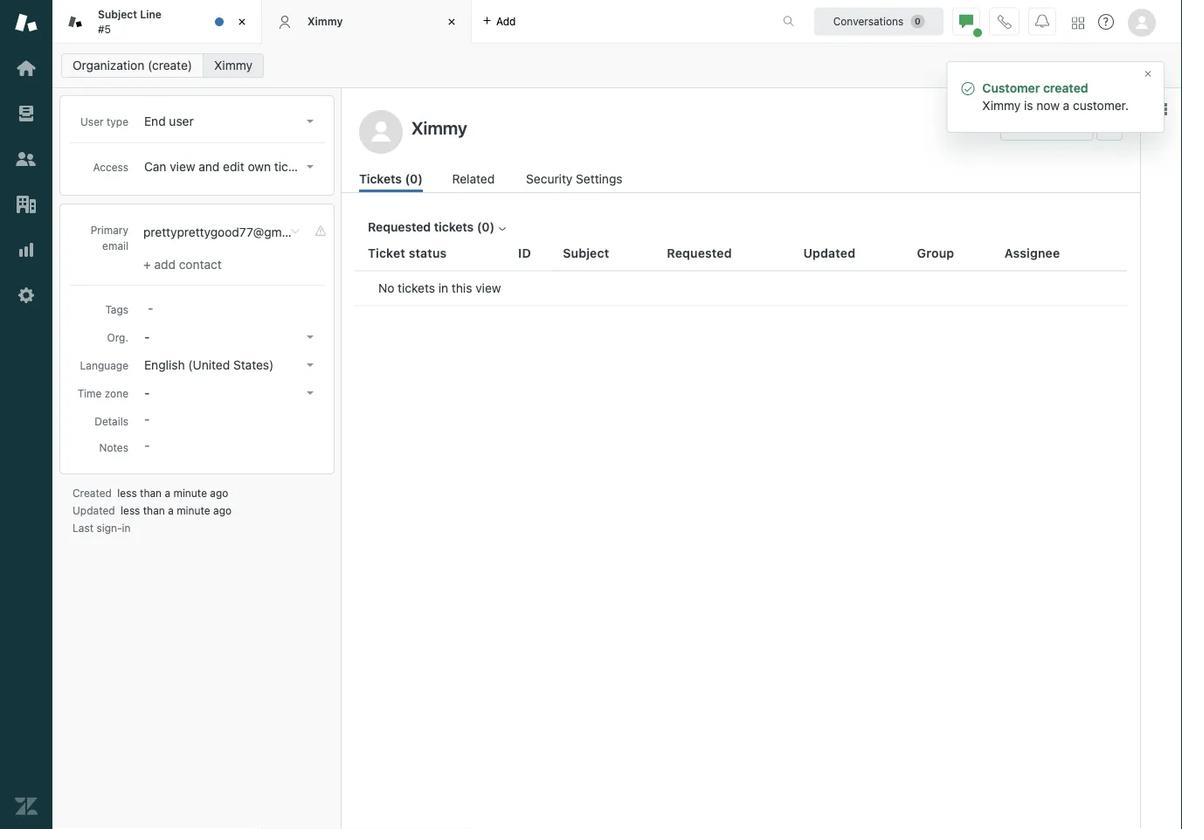 Task type: locate. For each thing, give the bounding box(es) containing it.
add
[[496, 15, 516, 28], [154, 257, 176, 272]]

organization (create) button
[[61, 53, 204, 78]]

sign-
[[96, 522, 122, 534]]

4 arrow down image from the top
[[307, 364, 314, 367]]

arrow down image left only in the top of the page
[[307, 165, 314, 169]]

updated
[[804, 246, 856, 260], [73, 504, 115, 516]]

ticket
[[1050, 120, 1084, 135], [368, 246, 405, 260]]

arrow down image down - field
[[307, 336, 314, 339]]

0 horizontal spatial close image
[[233, 13, 251, 31]]

end user button
[[139, 109, 321, 134]]

3 arrow down image from the top
[[307, 336, 314, 339]]

0 horizontal spatial updated
[[73, 504, 115, 516]]

security settings link
[[526, 170, 628, 192]]

1 - from the top
[[144, 330, 150, 344]]

+ left new
[[1010, 120, 1018, 135]]

0 horizontal spatial subject
[[98, 8, 137, 21]]

+ for + add contact
[[143, 257, 151, 272]]

is
[[1024, 98, 1033, 113]]

+ left contact
[[143, 257, 151, 272]]

(0) down "related" link
[[477, 220, 495, 234]]

5 arrow down image from the top
[[307, 392, 314, 395]]

1 vertical spatial subject
[[563, 246, 610, 260]]

0 vertical spatial add
[[496, 15, 516, 28]]

2 - from the top
[[144, 386, 150, 400]]

tickets up status
[[434, 220, 474, 234]]

ticket down now
[[1050, 120, 1084, 135]]

0 horizontal spatial in
[[122, 522, 131, 534]]

secondary element
[[52, 48, 1182, 83]]

1 horizontal spatial in
[[439, 281, 448, 295]]

1 vertical spatial requested
[[667, 246, 732, 260]]

status
[[947, 61, 1165, 133]]

organizations image
[[15, 193, 38, 216]]

0 vertical spatial subject
[[98, 8, 137, 21]]

- button down english (united states) 'button'
[[139, 381, 321, 405]]

1 vertical spatial add
[[154, 257, 176, 272]]

group
[[917, 246, 955, 260]]

tickets
[[359, 172, 402, 186]]

subject right the id
[[563, 246, 610, 260]]

close image up 'ximmy' link at the left
[[233, 13, 251, 31]]

1 vertical spatial in
[[122, 522, 131, 534]]

a
[[1063, 98, 1070, 113], [165, 487, 170, 499], [168, 504, 174, 516]]

tabs tab list
[[52, 0, 765, 44]]

arrow down image right states)
[[307, 364, 314, 367]]

subject inside subject line #5
[[98, 8, 137, 21]]

primary email
[[91, 224, 128, 252]]

requested for requested
[[667, 246, 732, 260]]

type
[[107, 115, 128, 128]]

updated inside the created less than a minute ago updated less than a minute ago last sign-in
[[73, 504, 115, 516]]

created
[[73, 487, 112, 499]]

ximmy inside tab
[[308, 15, 343, 27]]

0 vertical spatial tickets
[[274, 159, 312, 174]]

zendesk image
[[15, 795, 38, 818]]

0 vertical spatial - button
[[139, 325, 321, 350]]

1 horizontal spatial updated
[[804, 246, 856, 260]]

1 horizontal spatial subject
[[563, 246, 610, 260]]

main element
[[0, 0, 52, 829]]

subject up #5
[[98, 8, 137, 21]]

(0)
[[405, 172, 423, 186], [477, 220, 495, 234]]

organization
[[73, 58, 144, 73]]

arrow down image
[[307, 120, 314, 123], [307, 165, 314, 169], [307, 336, 314, 339], [307, 364, 314, 367], [307, 392, 314, 395]]

add button
[[472, 0, 527, 43]]

- field
[[141, 298, 321, 317]]

tickets right the no
[[398, 281, 435, 295]]

1 vertical spatial -
[[144, 386, 150, 400]]

1 vertical spatial less
[[121, 504, 140, 516]]

2 close image from the left
[[443, 13, 461, 31]]

conversations
[[833, 15, 904, 28]]

no
[[378, 281, 394, 295]]

primary
[[91, 224, 128, 236]]

1 - button from the top
[[139, 325, 321, 350]]

arrow down image for (united
[[307, 364, 314, 367]]

- right org.
[[144, 330, 150, 344]]

view left and
[[170, 159, 195, 174]]

1 horizontal spatial requested
[[667, 246, 732, 260]]

arrow down image inside "can view and edit own tickets only" button
[[307, 165, 314, 169]]

requested
[[368, 220, 431, 234], [667, 246, 732, 260]]

1 vertical spatial - button
[[139, 381, 321, 405]]

created less than a minute ago updated less than a minute ago last sign-in
[[73, 487, 232, 534]]

ticket inside button
[[1050, 120, 1084, 135]]

1 vertical spatial updated
[[73, 504, 115, 516]]

view right this
[[476, 281, 501, 295]]

end
[[144, 114, 166, 128]]

+ new ticket
[[1010, 120, 1084, 135]]

#5
[[98, 23, 111, 35]]

2 horizontal spatial ximmy
[[983, 98, 1021, 113]]

None text field
[[406, 114, 994, 141]]

tickets
[[274, 159, 312, 174], [434, 220, 474, 234], [398, 281, 435, 295]]

- button for org.
[[139, 325, 321, 350]]

subject
[[98, 8, 137, 21], [563, 246, 610, 260]]

0 horizontal spatial ximmy
[[214, 58, 253, 73]]

get help image
[[1099, 14, 1114, 30]]

english (united states) button
[[139, 353, 321, 378]]

0 horizontal spatial ticket
[[368, 246, 405, 260]]

0 vertical spatial +
[[1010, 120, 1018, 135]]

1 horizontal spatial ximmy
[[308, 15, 343, 27]]

settings
[[576, 172, 623, 186]]

0 vertical spatial requested
[[368, 220, 431, 234]]

1 vertical spatial tickets
[[434, 220, 474, 234]]

tickets right the own
[[274, 159, 312, 174]]

close image inside ximmy tab
[[443, 13, 461, 31]]

- right zone
[[144, 386, 150, 400]]

can
[[144, 159, 166, 174]]

ximmy link
[[203, 53, 264, 78]]

assignee
[[1005, 246, 1060, 260]]

close image left add dropdown button
[[443, 13, 461, 31]]

1 vertical spatial ago
[[213, 504, 232, 516]]

tickets (0)
[[359, 172, 423, 186]]

2 arrow down image from the top
[[307, 165, 314, 169]]

get started image
[[15, 57, 38, 80]]

created
[[1043, 81, 1089, 95]]

zendesk support image
[[15, 11, 38, 34]]

ticket up the no
[[368, 246, 405, 260]]

minute
[[173, 487, 207, 499], [177, 504, 210, 516]]

customers image
[[15, 148, 38, 170]]

conversations button
[[814, 7, 944, 35]]

less up sign-
[[121, 504, 140, 516]]

0 horizontal spatial requested
[[368, 220, 431, 234]]

0 vertical spatial -
[[144, 330, 150, 344]]

in
[[439, 281, 448, 295], [122, 522, 131, 534]]

less
[[117, 487, 137, 499], [121, 504, 140, 516]]

arrow down image down english (united states) 'button'
[[307, 392, 314, 395]]

2 vertical spatial ximmy
[[983, 98, 1021, 113]]

language
[[80, 359, 128, 371]]

1 vertical spatial ximmy
[[214, 58, 253, 73]]

ago
[[210, 487, 228, 499], [213, 504, 232, 516]]

0 vertical spatial in
[[439, 281, 448, 295]]

details
[[95, 415, 128, 427]]

(0) right tickets
[[405, 172, 423, 186]]

0 vertical spatial view
[[170, 159, 195, 174]]

+
[[1010, 120, 1018, 135], [143, 257, 151, 272]]

prettyprettygood77@gmail.com
[[143, 225, 322, 239]]

1 vertical spatial +
[[143, 257, 151, 272]]

+ add contact
[[143, 257, 222, 272]]

2 vertical spatial a
[[168, 504, 174, 516]]

subject for subject
[[563, 246, 610, 260]]

arrow down image up the can view and edit own tickets only
[[307, 120, 314, 123]]

1 horizontal spatial add
[[496, 15, 516, 28]]

1 vertical spatial ticket
[[368, 246, 405, 260]]

0 horizontal spatial +
[[143, 257, 151, 272]]

1 arrow down image from the top
[[307, 120, 314, 123]]

- button up english (united states) 'button'
[[139, 325, 321, 350]]

ximmy tab
[[262, 0, 472, 44]]

in right last
[[122, 522, 131, 534]]

1 horizontal spatial ticket
[[1050, 120, 1084, 135]]

1 vertical spatial view
[[476, 281, 501, 295]]

0 vertical spatial a
[[1063, 98, 1070, 113]]

- for org.
[[144, 330, 150, 344]]

+ inside + new ticket button
[[1010, 120, 1018, 135]]

view
[[170, 159, 195, 174], [476, 281, 501, 295]]

customer.
[[1073, 98, 1129, 113]]

1 vertical spatial minute
[[177, 504, 210, 516]]

id
[[518, 246, 531, 260]]

customer
[[983, 81, 1040, 95]]

zone
[[105, 387, 128, 399]]

can view and edit own tickets only button
[[139, 155, 339, 179]]

0 vertical spatial ximmy
[[308, 15, 343, 27]]

1 horizontal spatial +
[[1010, 120, 1018, 135]]

than
[[140, 487, 162, 499], [143, 504, 165, 516]]

tab
[[52, 0, 262, 44]]

0 vertical spatial less
[[117, 487, 137, 499]]

less right created
[[117, 487, 137, 499]]

ximmy
[[308, 15, 343, 27], [214, 58, 253, 73], [983, 98, 1021, 113]]

notifications image
[[1036, 14, 1050, 28]]

ticket status
[[368, 246, 447, 260]]

view inside button
[[170, 159, 195, 174]]

states)
[[233, 358, 274, 372]]

arrow down image inside english (united states) 'button'
[[307, 364, 314, 367]]

0 vertical spatial updated
[[804, 246, 856, 260]]

1 horizontal spatial close image
[[443, 13, 461, 31]]

arrow down image for user
[[307, 120, 314, 123]]

admin image
[[15, 284, 38, 307]]

requested for requested tickets (0)
[[368, 220, 431, 234]]

line
[[140, 8, 162, 21]]

0 horizontal spatial add
[[154, 257, 176, 272]]

- for time zone
[[144, 386, 150, 400]]

and
[[199, 159, 220, 174]]

2 vertical spatial tickets
[[398, 281, 435, 295]]

in left this
[[439, 281, 448, 295]]

close image
[[233, 13, 251, 31], [443, 13, 461, 31]]

- button
[[139, 325, 321, 350], [139, 381, 321, 405]]

0 vertical spatial ticket
[[1050, 120, 1084, 135]]

1 vertical spatial (0)
[[477, 220, 495, 234]]

last
[[73, 522, 94, 534]]

0 vertical spatial than
[[140, 487, 162, 499]]

0 vertical spatial (0)
[[405, 172, 423, 186]]

arrow down image inside end user button
[[307, 120, 314, 123]]

-
[[144, 330, 150, 344], [144, 386, 150, 400]]

0 horizontal spatial view
[[170, 159, 195, 174]]

own
[[248, 159, 271, 174]]

grid
[[342, 236, 1140, 829]]

2 - button from the top
[[139, 381, 321, 405]]



Task type: describe. For each thing, give the bounding box(es) containing it.
button displays agent's chat status as online. image
[[960, 14, 974, 28]]

related
[[452, 172, 495, 186]]

user
[[80, 115, 104, 128]]

edit
[[223, 159, 244, 174]]

can view and edit own tickets only
[[144, 159, 339, 174]]

grid containing ticket status
[[342, 236, 1140, 829]]

updated inside grid
[[804, 246, 856, 260]]

end user
[[144, 114, 194, 128]]

email
[[102, 239, 128, 252]]

(create)
[[148, 58, 192, 73]]

only
[[315, 159, 339, 174]]

- button for time zone
[[139, 381, 321, 405]]

security settings
[[526, 172, 623, 186]]

tickets for requested tickets (0)
[[434, 220, 474, 234]]

(united
[[188, 358, 230, 372]]

english (united states)
[[144, 358, 274, 372]]

user
[[169, 114, 194, 128]]

in inside the created less than a minute ago updated less than a minute ago last sign-in
[[122, 522, 131, 534]]

views image
[[15, 102, 38, 125]]

user type
[[80, 115, 128, 128]]

close image
[[1143, 69, 1154, 79]]

1 horizontal spatial view
[[476, 281, 501, 295]]

reporting image
[[15, 239, 38, 261]]

apps image
[[1154, 102, 1168, 116]]

ximmy inside secondary element
[[214, 58, 253, 73]]

access
[[93, 161, 128, 173]]

time zone
[[77, 387, 128, 399]]

+ new ticket button
[[1001, 114, 1094, 141]]

related link
[[452, 170, 497, 192]]

no tickets in this view
[[378, 281, 501, 295]]

org.
[[107, 331, 128, 343]]

0 horizontal spatial (0)
[[405, 172, 423, 186]]

status
[[409, 246, 447, 260]]

add inside dropdown button
[[496, 15, 516, 28]]

zendesk products image
[[1072, 17, 1085, 29]]

subject line #5
[[98, 8, 162, 35]]

0 vertical spatial minute
[[173, 487, 207, 499]]

1 horizontal spatial (0)
[[477, 220, 495, 234]]

1 vertical spatial than
[[143, 504, 165, 516]]

ximmy inside customer created ximmy is now a customer.
[[983, 98, 1021, 113]]

1 close image from the left
[[233, 13, 251, 31]]

organization (create)
[[73, 58, 192, 73]]

requested tickets (0)
[[368, 220, 495, 234]]

tickets for no tickets in this view
[[398, 281, 435, 295]]

arrow down image for view
[[307, 165, 314, 169]]

new
[[1021, 120, 1046, 135]]

tickets inside button
[[274, 159, 312, 174]]

this
[[452, 281, 472, 295]]

ticket inside grid
[[368, 246, 405, 260]]

status containing customer created
[[947, 61, 1165, 133]]

1 vertical spatial a
[[165, 487, 170, 499]]

a inside customer created ximmy is now a customer.
[[1063, 98, 1070, 113]]

tab containing subject line
[[52, 0, 262, 44]]

contact
[[179, 257, 222, 272]]

notes
[[99, 441, 128, 454]]

tags
[[105, 303, 128, 315]]

customer created ximmy is now a customer.
[[983, 81, 1129, 113]]

now
[[1037, 98, 1060, 113]]

+ for + new ticket
[[1010, 120, 1018, 135]]

security
[[526, 172, 573, 186]]

english
[[144, 358, 185, 372]]

subject for subject line #5
[[98, 8, 137, 21]]

tickets (0) link
[[359, 170, 423, 192]]

time
[[77, 387, 102, 399]]

0 vertical spatial ago
[[210, 487, 228, 499]]



Task type: vqa. For each thing, say whether or not it's contained in the screenshot.
- No Change -
no



